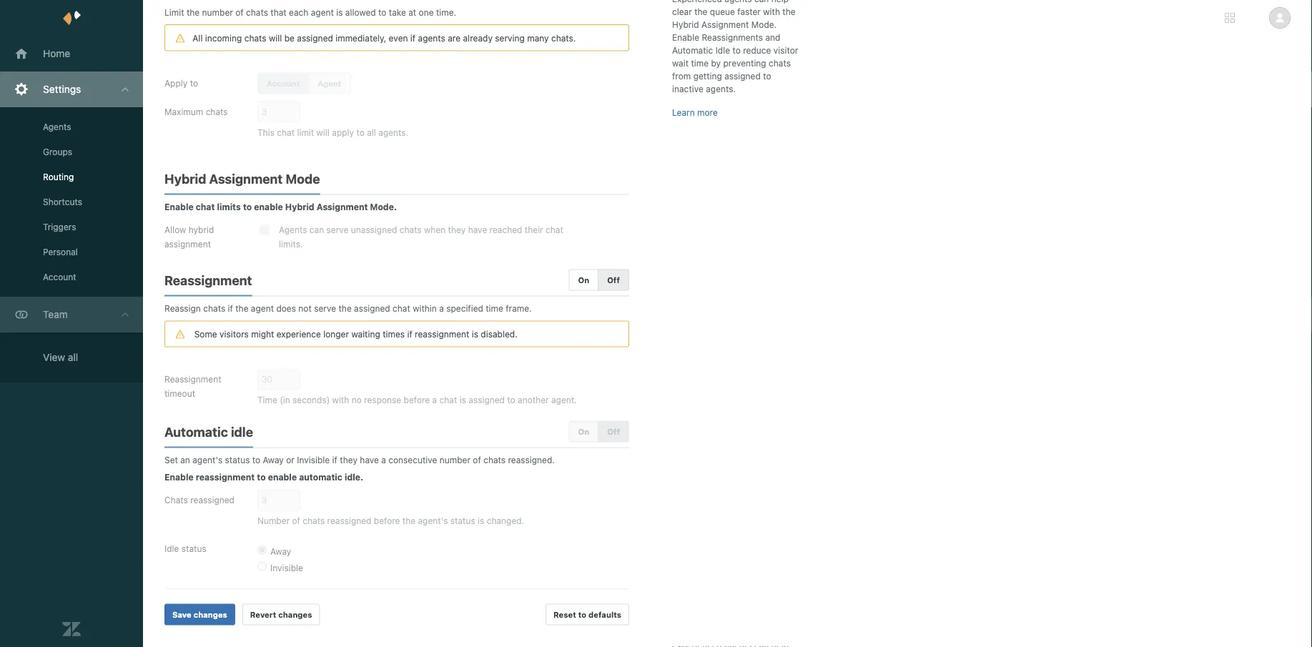 Task type: vqa. For each thing, say whether or not it's contained in the screenshot.
Agents to the bottom
yes



Task type: locate. For each thing, give the bounding box(es) containing it.
0 vertical spatial enable
[[165, 202, 194, 212]]

off
[[607, 276, 620, 285], [607, 428, 620, 437]]

of up incoming
[[236, 8, 244, 18]]

serve
[[327, 225, 349, 235], [314, 304, 336, 314]]

agent button
[[309, 73, 351, 94]]

have
[[468, 225, 487, 235], [360, 456, 379, 466]]

longer
[[324, 330, 349, 340]]

1 vertical spatial account
[[43, 272, 76, 282]]

before right response
[[404, 396, 430, 406]]

before down set an agent's status to away or invisible if they have a consecutive number of chats reassigned. enable reassignment to enable automatic idle.
[[374, 517, 400, 527]]

account inside button
[[267, 79, 300, 88]]

invisible right invisible option
[[270, 564, 303, 574]]

0 horizontal spatial changes
[[194, 611, 227, 620]]

have up idle.
[[360, 456, 379, 466]]

agent's right an
[[193, 456, 223, 466]]

1 horizontal spatial agents
[[279, 225, 307, 235]]

of inside set an agent's status to away or invisible if they have a consecutive number of chats reassigned. enable reassignment to enable automatic idle.
[[473, 456, 481, 466]]

agents inside the agents can serve unassigned chats when they have reached their chat limits.
[[279, 225, 307, 235]]

a
[[439, 304, 444, 314], [433, 396, 437, 406], [382, 456, 386, 466]]

agent left does at the left top of page
[[251, 304, 274, 314]]

they
[[448, 225, 466, 235], [340, 456, 358, 466]]

1 horizontal spatial status
[[225, 456, 250, 466]]

before
[[404, 396, 430, 406], [374, 517, 400, 527]]

assigned inside reassignment timeout time (in seconds) with no response before a chat is assigned to another agent.
[[469, 396, 505, 406]]

before inside reassignment timeout time (in seconds) with no response before a chat is assigned to another agent.
[[404, 396, 430, 406]]

reassigned right chats
[[190, 496, 235, 506]]

1 horizontal spatial number
[[440, 456, 471, 466]]

1 changes from the left
[[194, 611, 227, 620]]

enable down or
[[268, 473, 297, 483]]

account down personal on the left top
[[43, 272, 76, 282]]

status left changed.
[[451, 517, 476, 527]]

1 horizontal spatial of
[[292, 517, 300, 527]]

1 horizontal spatial assignment
[[317, 202, 368, 212]]

account
[[267, 79, 300, 88], [43, 272, 76, 282]]

1 reassignment from the top
[[165, 273, 252, 289]]

is inside reassignment timeout time (in seconds) with no response before a chat is assigned to another agent.
[[460, 396, 466, 406]]

enable
[[254, 202, 283, 212], [268, 473, 297, 483]]

agents for agents
[[43, 122, 71, 132]]

the right the "limit"
[[187, 8, 200, 18]]

2 enable from the top
[[165, 473, 194, 483]]

away left or
[[263, 456, 284, 466]]

1 vertical spatial on button
[[569, 422, 599, 443]]

status
[[225, 456, 250, 466], [451, 517, 476, 527], [182, 545, 207, 555]]

they right the when
[[448, 225, 466, 235]]

2 off from the top
[[607, 428, 620, 437]]

zendesk products image
[[1226, 13, 1236, 23]]

assignment
[[209, 172, 283, 187], [317, 202, 368, 212]]

chat for agents can serve unassigned chats when they have reached their chat limits.
[[546, 225, 564, 235]]

0 horizontal spatial have
[[360, 456, 379, 466]]

0 horizontal spatial all
[[68, 352, 78, 363]]

chats
[[165, 496, 188, 506]]

reassigned down idle.
[[327, 517, 372, 527]]

off for reassignment
[[607, 276, 620, 285]]

some
[[194, 330, 217, 340]]

serve right not
[[314, 304, 336, 314]]

0 horizontal spatial agent
[[251, 304, 274, 314]]

assigned right be at top left
[[297, 34, 333, 44]]

to right reset
[[579, 611, 587, 620]]

1 on button from the top
[[569, 270, 599, 291]]

1 vertical spatial reassignment
[[165, 375, 221, 385]]

all left agents.
[[367, 128, 376, 138]]

assigned
[[297, 34, 333, 44], [354, 304, 390, 314], [469, 396, 505, 406]]

this
[[258, 128, 275, 138]]

to left another
[[507, 396, 516, 406]]

chats inside set an agent's status to away or invisible if they have a consecutive number of chats reassigned. enable reassignment to enable automatic idle.
[[484, 456, 506, 466]]

1 vertical spatial will
[[317, 128, 330, 138]]

1 vertical spatial assigned
[[354, 304, 390, 314]]

(in
[[280, 396, 290, 406]]

1 on from the top
[[578, 276, 590, 285]]

1 horizontal spatial agent's
[[418, 517, 448, 527]]

invisible up automatic
[[297, 456, 330, 466]]

chats right incoming
[[244, 34, 267, 44]]

agents up limits.
[[279, 225, 307, 235]]

serve right the can
[[327, 225, 349, 235]]

0 vertical spatial reassignment
[[415, 330, 470, 340]]

1 vertical spatial agent
[[251, 304, 274, 314]]

chat inside reassignment timeout time (in seconds) with no response before a chat is assigned to another agent.
[[440, 396, 457, 406]]

to down idle
[[252, 456, 261, 466]]

1 vertical spatial number
[[440, 456, 471, 466]]

2 vertical spatial assigned
[[469, 396, 505, 406]]

at
[[409, 8, 417, 18]]

of right the number
[[292, 517, 300, 527]]

2 off button from the top
[[598, 422, 630, 443]]

Chats reassigned number field
[[258, 490, 300, 512]]

2 horizontal spatial a
[[439, 304, 444, 314]]

status down idle
[[225, 456, 250, 466]]

learn more
[[673, 108, 718, 118]]

2 changes from the left
[[278, 611, 312, 620]]

status right 'idle'
[[182, 545, 207, 555]]

with
[[332, 396, 349, 406]]

0 vertical spatial serve
[[327, 225, 349, 235]]

1 horizontal spatial before
[[404, 396, 430, 406]]

1 vertical spatial off button
[[598, 422, 630, 443]]

that
[[271, 8, 287, 18]]

will left be at top left
[[269, 34, 282, 44]]

0 horizontal spatial before
[[374, 517, 400, 527]]

of left reassigned.
[[473, 456, 481, 466]]

reassignment inside reassignment timeout time (in seconds) with no response before a chat is assigned to another agent.
[[165, 375, 221, 385]]

each
[[289, 8, 309, 18]]

allowed
[[345, 8, 376, 18]]

revert changes
[[250, 611, 312, 620]]

on button for automatic idle
[[569, 422, 599, 443]]

they up idle.
[[340, 456, 358, 466]]

chat inside the agents can serve unassigned chats when they have reached their chat limits.
[[546, 225, 564, 235]]

agent's
[[193, 456, 223, 466], [418, 517, 448, 527]]

0 horizontal spatial number
[[202, 8, 233, 18]]

chat for reassignment timeout time (in seconds) with no response before a chat is assigned to another agent.
[[440, 396, 457, 406]]

agents for agents can serve unassigned chats when they have reached their chat limits.
[[279, 225, 307, 235]]

number up incoming
[[202, 8, 233, 18]]

changes
[[194, 611, 227, 620], [278, 611, 312, 620]]

reassignment up timeout
[[165, 375, 221, 385]]

1 vertical spatial enable
[[268, 473, 297, 483]]

hybrid
[[189, 225, 214, 235]]

does
[[276, 304, 296, 314]]

0 vertical spatial have
[[468, 225, 487, 235]]

0 horizontal spatial assigned
[[297, 34, 333, 44]]

1 horizontal spatial assigned
[[354, 304, 390, 314]]

reassignment up reassign
[[165, 273, 252, 289]]

if up automatic
[[332, 456, 338, 466]]

1 vertical spatial reassigned
[[327, 517, 372, 527]]

to
[[378, 8, 387, 18], [190, 79, 198, 89], [357, 128, 365, 138], [243, 202, 252, 212], [507, 396, 516, 406], [252, 456, 261, 466], [257, 473, 266, 483], [579, 611, 587, 620]]

reset to defaults button
[[546, 605, 630, 626]]

1 horizontal spatial agent
[[311, 8, 334, 18]]

hybrid
[[165, 172, 206, 187], [285, 202, 315, 212]]

reassignment inside set an agent's status to away or invisible if they have a consecutive number of chats reassigned. enable reassignment to enable automatic idle.
[[196, 473, 255, 483]]

0 horizontal spatial reassignment
[[196, 473, 255, 483]]

will right limit
[[317, 128, 330, 138]]

1 enable from the top
[[165, 202, 194, 212]]

serving
[[495, 34, 525, 44]]

0 vertical spatial assigned
[[297, 34, 333, 44]]

0 vertical spatial will
[[269, 34, 282, 44]]

away
[[263, 456, 284, 466], [270, 547, 291, 557]]

0 vertical spatial account
[[267, 79, 300, 88]]

0 horizontal spatial will
[[269, 34, 282, 44]]

enable down hybrid assignment mode
[[254, 202, 283, 212]]

on
[[578, 276, 590, 285], [578, 428, 590, 437]]

off button for reassignment
[[598, 270, 630, 291]]

routing
[[43, 172, 74, 182]]

hybrid down mode
[[285, 202, 315, 212]]

agent
[[311, 8, 334, 18], [251, 304, 274, 314]]

0 horizontal spatial of
[[236, 8, 244, 18]]

number right consecutive
[[440, 456, 471, 466]]

1 vertical spatial they
[[340, 456, 358, 466]]

1 horizontal spatial a
[[433, 396, 437, 406]]

assigned up waiting
[[354, 304, 390, 314]]

a right response
[[433, 396, 437, 406]]

1 vertical spatial of
[[473, 456, 481, 466]]

1 horizontal spatial they
[[448, 225, 466, 235]]

automatic idle
[[165, 425, 253, 440]]

if up visitors on the left of page
[[228, 304, 233, 314]]

1 vertical spatial hybrid
[[285, 202, 315, 212]]

reassign
[[165, 304, 201, 314]]

0 vertical spatial they
[[448, 225, 466, 235]]

0 vertical spatial all
[[367, 128, 376, 138]]

0 horizontal spatial reassigned
[[190, 496, 235, 506]]

1 vertical spatial before
[[374, 517, 400, 527]]

0 vertical spatial reassignment
[[165, 273, 252, 289]]

a inside set an agent's status to away or invisible if they have a consecutive number of chats reassigned. enable reassignment to enable automatic idle.
[[382, 456, 386, 466]]

1 vertical spatial have
[[360, 456, 379, 466]]

hybrid up allow
[[165, 172, 206, 187]]

all right view
[[68, 352, 78, 363]]

reassigned
[[190, 496, 235, 506], [327, 517, 372, 527]]

agent's down consecutive
[[418, 517, 448, 527]]

the down consecutive
[[403, 517, 416, 527]]

away inside set an agent's status to away or invisible if they have a consecutive number of chats reassigned. enable reassignment to enable automatic idle.
[[263, 456, 284, 466]]

1 horizontal spatial changes
[[278, 611, 312, 620]]

will for apply
[[317, 128, 330, 138]]

chats left reassigned.
[[484, 456, 506, 466]]

if
[[411, 34, 416, 44], [228, 304, 233, 314], [407, 330, 413, 340], [332, 456, 338, 466]]

0 vertical spatial off button
[[598, 270, 630, 291]]

1 horizontal spatial have
[[468, 225, 487, 235]]

of
[[236, 8, 244, 18], [473, 456, 481, 466], [292, 517, 300, 527]]

0 vertical spatial number
[[202, 8, 233, 18]]

another
[[518, 396, 549, 406]]

agent right each
[[311, 8, 334, 18]]

1 horizontal spatial all
[[367, 128, 376, 138]]

times
[[383, 330, 405, 340]]

1 vertical spatial off
[[607, 428, 620, 437]]

0 vertical spatial away
[[263, 456, 284, 466]]

2 on button from the top
[[569, 422, 599, 443]]

agents up groups at the top of page
[[43, 122, 71, 132]]

2 vertical spatial a
[[382, 456, 386, 466]]

enable down an
[[165, 473, 194, 483]]

a left consecutive
[[382, 456, 386, 466]]

account up maximum chats number field
[[267, 79, 300, 88]]

home
[[43, 48, 70, 59]]

groups
[[43, 147, 72, 157]]

1 vertical spatial enable
[[165, 473, 194, 483]]

0 horizontal spatial a
[[382, 456, 386, 466]]

time
[[486, 304, 504, 314]]

status inside set an agent's status to away or invisible if they have a consecutive number of chats reassigned. enable reassignment to enable automatic idle.
[[225, 456, 250, 466]]

agents can serve unassigned chats when they have reached their chat limits.
[[279, 225, 566, 250]]

2 reassignment from the top
[[165, 375, 221, 385]]

0 vertical spatial reassigned
[[190, 496, 235, 506]]

0 vertical spatial before
[[404, 396, 430, 406]]

is left another
[[460, 396, 466, 406]]

enable
[[165, 202, 194, 212], [165, 473, 194, 483]]

1 vertical spatial a
[[433, 396, 437, 406]]

changes right save
[[194, 611, 227, 620]]

1 vertical spatial agents
[[279, 225, 307, 235]]

chat left within
[[393, 304, 411, 314]]

on for reassignment
[[578, 276, 590, 285]]

0 vertical spatial agents
[[43, 122, 71, 132]]

1 vertical spatial agent's
[[418, 517, 448, 527]]

incoming
[[205, 34, 242, 44]]

have left 'reached'
[[468, 225, 487, 235]]

0 vertical spatial a
[[439, 304, 444, 314]]

all
[[193, 34, 203, 44]]

is left disabled. at the left bottom of the page
[[472, 330, 479, 340]]

1 horizontal spatial account
[[267, 79, 300, 88]]

1 vertical spatial status
[[451, 517, 476, 527]]

2 horizontal spatial assigned
[[469, 396, 505, 406]]

Reassignment timeout number field
[[258, 369, 300, 391]]

1 horizontal spatial reassignment
[[415, 330, 470, 340]]

if right times on the left of the page
[[407, 330, 413, 340]]

waiting
[[352, 330, 380, 340]]

0 vertical spatial on
[[578, 276, 590, 285]]

idle
[[231, 425, 253, 440]]

1 off from the top
[[607, 276, 620, 285]]

1 horizontal spatial hybrid
[[285, 202, 315, 212]]

1 horizontal spatial reassigned
[[327, 517, 372, 527]]

changes right revert
[[278, 611, 312, 620]]

chat right their
[[546, 225, 564, 235]]

off for automatic idle
[[607, 428, 620, 437]]

2 vertical spatial status
[[182, 545, 207, 555]]

1 vertical spatial reassignment
[[196, 473, 255, 483]]

agent's inside set an agent's status to away or invisible if they have a consecutive number of chats reassigned. enable reassignment to enable automatic idle.
[[193, 456, 223, 466]]

0 horizontal spatial they
[[340, 456, 358, 466]]

reassignment down within
[[415, 330, 470, 340]]

specified
[[447, 304, 484, 314]]

1 horizontal spatial will
[[317, 128, 330, 138]]

serve inside the agents can serve unassigned chats when they have reached their chat limits.
[[327, 225, 349, 235]]

0 horizontal spatial agents
[[43, 122, 71, 132]]

0 vertical spatial agent's
[[193, 456, 223, 466]]

view all
[[43, 352, 78, 363]]

chats right the number
[[303, 517, 325, 527]]

1 vertical spatial on
[[578, 428, 590, 437]]

0 horizontal spatial assignment
[[209, 172, 283, 187]]

assignment up the can
[[317, 202, 368, 212]]

enable up allow
[[165, 202, 194, 212]]

off button
[[598, 270, 630, 291], [598, 422, 630, 443]]

many
[[527, 34, 549, 44]]

on button for reassignment
[[569, 270, 599, 291]]

reassignment up chats reassigned
[[196, 473, 255, 483]]

assignment up limits
[[209, 172, 283, 187]]

agents
[[43, 122, 71, 132], [279, 225, 307, 235]]

if right even on the left top of the page
[[411, 34, 416, 44]]

away right away radio
[[270, 547, 291, 557]]

0 vertical spatial status
[[225, 456, 250, 466]]

0 vertical spatial invisible
[[297, 456, 330, 466]]

limit
[[297, 128, 314, 138]]

timeout
[[165, 389, 195, 399]]

2 on from the top
[[578, 428, 590, 437]]

0 horizontal spatial hybrid
[[165, 172, 206, 187]]

0 vertical spatial on button
[[569, 270, 599, 291]]

chats.
[[552, 34, 576, 44]]

1 off button from the top
[[598, 270, 630, 291]]

0 vertical spatial hybrid
[[165, 172, 206, 187]]

apply to
[[165, 79, 198, 89]]

assigned left another
[[469, 396, 505, 406]]

chats left the when
[[400, 225, 422, 235]]

chat right response
[[440, 396, 457, 406]]

0 vertical spatial assignment
[[209, 172, 283, 187]]

automatic
[[299, 473, 343, 483]]

0 horizontal spatial agent's
[[193, 456, 223, 466]]

a right within
[[439, 304, 444, 314]]

experience
[[277, 330, 321, 340]]



Task type: describe. For each thing, give the bounding box(es) containing it.
save changes button
[[165, 605, 235, 626]]

reset to defaults
[[554, 611, 622, 620]]

reassigned.
[[508, 456, 555, 466]]

maximum
[[165, 107, 203, 117]]

disabled.
[[481, 330, 518, 340]]

account button
[[258, 73, 309, 94]]

time
[[258, 396, 277, 406]]

off button for automatic idle
[[598, 422, 630, 443]]

can
[[310, 225, 324, 235]]

learn more link
[[673, 108, 718, 118]]

enable inside set an agent's status to away or invisible if they have a consecutive number of chats reassigned. enable reassignment to enable automatic idle.
[[268, 473, 297, 483]]

on for automatic idle
[[578, 428, 590, 437]]

already
[[463, 34, 493, 44]]

time.
[[436, 8, 457, 18]]

automatic
[[165, 425, 228, 440]]

apply
[[165, 79, 188, 89]]

chats up some at the bottom left of page
[[203, 304, 225, 314]]

invisible inside set an agent's status to away or invisible if they have a consecutive number of chats reassigned. enable reassignment to enable automatic idle.
[[297, 456, 330, 466]]

the up longer
[[339, 304, 352, 314]]

if inside set an agent's status to away or invisible if they have a consecutive number of chats reassigned. enable reassignment to enable automatic idle.
[[332, 456, 338, 466]]

shortcuts
[[43, 197, 82, 207]]

they inside the agents can serve unassigned chats when they have reached their chat limits.
[[448, 225, 466, 235]]

settings
[[43, 83, 81, 95]]

changes for revert changes
[[278, 611, 312, 620]]

no
[[352, 396, 362, 406]]

visitors
[[220, 330, 249, 340]]

reassignment timeout time (in seconds) with no response before a chat is assigned to another agent.
[[165, 375, 577, 406]]

0 vertical spatial enable
[[254, 202, 283, 212]]

enable chat limits to enable hybrid assignment mode.
[[165, 202, 397, 212]]

reassign chats if the agent does not serve the assigned chat within a specified time frame.
[[165, 304, 532, 314]]

number of chats reassigned before the agent's status is changed.
[[258, 517, 525, 527]]

a inside reassignment timeout time (in seconds) with no response before a chat is assigned to another agent.
[[433, 396, 437, 406]]

changes for save changes
[[194, 611, 227, 620]]

more
[[698, 108, 718, 118]]

reassignment for reassignment
[[165, 273, 252, 289]]

0 horizontal spatial account
[[43, 272, 76, 282]]

Invisible radio
[[258, 562, 267, 572]]

1 vertical spatial all
[[68, 352, 78, 363]]

take
[[389, 8, 406, 18]]

0 horizontal spatial status
[[182, 545, 207, 555]]

all incoming chats will be assigned immediately, even if agents are already serving many chats.
[[193, 34, 576, 44]]

unassigned
[[351, 225, 397, 235]]

the up visitors on the left of page
[[236, 304, 249, 314]]

Maximum chats number field
[[258, 101, 300, 123]]

chat left limit
[[277, 128, 295, 138]]

revert changes button
[[242, 605, 320, 626]]

assignment
[[165, 240, 211, 250]]

hybrid assignment mode
[[165, 172, 320, 187]]

within
[[413, 304, 437, 314]]

frame.
[[506, 304, 532, 314]]

to right limits
[[243, 202, 252, 212]]

limits.
[[279, 240, 303, 250]]

chat up "hybrid"
[[196, 202, 215, 212]]

defaults
[[589, 611, 622, 620]]

to right apply
[[357, 128, 365, 138]]

personal
[[43, 247, 78, 257]]

an
[[180, 456, 190, 466]]

2 vertical spatial of
[[292, 517, 300, 527]]

agent.
[[552, 396, 577, 406]]

agents
[[418, 34, 446, 44]]

limit
[[165, 8, 184, 18]]

1 vertical spatial invisible
[[270, 564, 303, 574]]

mode.
[[370, 202, 397, 212]]

or
[[286, 456, 295, 466]]

maximum chats
[[165, 107, 228, 117]]

reassignment for reassignment timeout time (in seconds) with no response before a chat is assigned to another agent.
[[165, 375, 221, 385]]

limit the number of chats that each agent is allowed to take at one time.
[[165, 8, 457, 18]]

be
[[285, 34, 295, 44]]

0 vertical spatial of
[[236, 8, 244, 18]]

seconds)
[[293, 396, 330, 406]]

they inside set an agent's status to away or invisible if they have a consecutive number of chats reassigned. enable reassignment to enable automatic idle.
[[340, 456, 358, 466]]

set
[[165, 456, 178, 466]]

reset
[[554, 611, 577, 620]]

1 vertical spatial assignment
[[317, 202, 368, 212]]

2 horizontal spatial status
[[451, 517, 476, 527]]

to inside button
[[579, 611, 587, 620]]

one
[[419, 8, 434, 18]]

triggers
[[43, 222, 76, 232]]

have inside set an agent's status to away or invisible if they have a consecutive number of chats reassigned. enable reassignment to enable automatic idle.
[[360, 456, 379, 466]]

consecutive
[[389, 456, 437, 466]]

changed.
[[487, 517, 525, 527]]

response
[[364, 396, 402, 406]]

to inside reassignment timeout time (in seconds) with no response before a chat is assigned to another agent.
[[507, 396, 516, 406]]

team
[[43, 309, 68, 321]]

to right 'apply'
[[190, 79, 198, 89]]

revert
[[250, 611, 276, 620]]

this chat limit will apply to all agents.
[[258, 128, 409, 138]]

to up chats reassigned number field
[[257, 473, 266, 483]]

learn
[[673, 108, 695, 118]]

limits
[[217, 202, 241, 212]]

when
[[424, 225, 446, 235]]

have inside the agents can serve unassigned chats when they have reached their chat limits.
[[468, 225, 487, 235]]

allow
[[165, 225, 186, 235]]

apply
[[332, 128, 354, 138]]

agent
[[318, 79, 342, 88]]

chats right maximum
[[206, 107, 228, 117]]

chat for reassign chats if the agent does not serve the assigned chat within a specified time frame.
[[393, 304, 411, 314]]

enable inside set an agent's status to away or invisible if they have a consecutive number of chats reassigned. enable reassignment to enable automatic idle.
[[165, 473, 194, 483]]

number inside set an agent's status to away or invisible if they have a consecutive number of chats reassigned. enable reassignment to enable automatic idle.
[[440, 456, 471, 466]]

allow hybrid assignment
[[165, 225, 214, 250]]

not
[[299, 304, 312, 314]]

is left allowed
[[336, 8, 343, 18]]

might
[[251, 330, 274, 340]]

to left take
[[378, 8, 387, 18]]

chats left that
[[246, 8, 268, 18]]

immediately,
[[336, 34, 387, 44]]

idle.
[[345, 473, 364, 483]]

is left changed.
[[478, 517, 485, 527]]

their
[[525, 225, 543, 235]]

agents.
[[379, 128, 409, 138]]

are
[[448, 34, 461, 44]]

number
[[258, 517, 290, 527]]

chats inside the agents can serve unassigned chats when they have reached their chat limits.
[[400, 225, 422, 235]]

1 vertical spatial serve
[[314, 304, 336, 314]]

0 vertical spatial agent
[[311, 8, 334, 18]]

Away radio
[[258, 546, 267, 555]]

save changes
[[172, 611, 227, 620]]

will for be
[[269, 34, 282, 44]]

1 vertical spatial away
[[270, 547, 291, 557]]

chats reassigned
[[165, 496, 235, 506]]

reached
[[490, 225, 523, 235]]

some visitors might experience longer waiting times if reassignment is disabled.
[[194, 330, 518, 340]]



